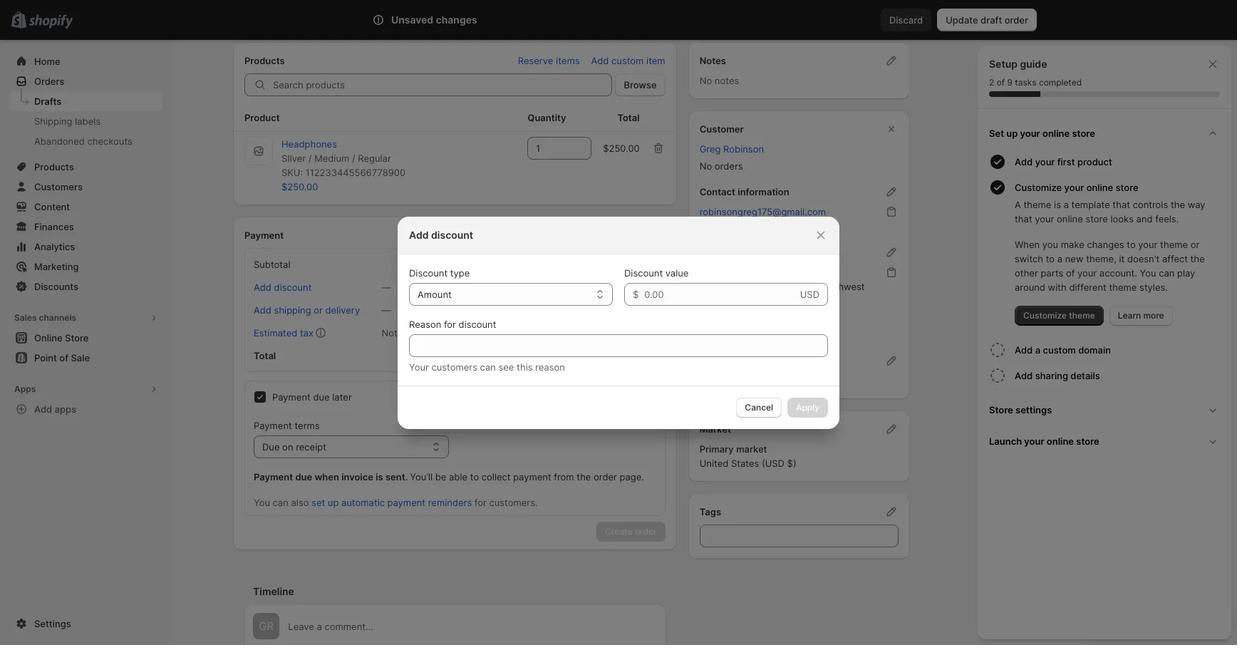 Task type: locate. For each thing, give the bounding box(es) containing it.
$0.00
[[631, 282, 656, 293], [631, 304, 656, 316], [631, 327, 656, 339]]

store inside "button"
[[1077, 436, 1100, 447]]

robinson
[[724, 143, 764, 155]]

to left checkout
[[409, 6, 418, 18]]

play
[[1178, 267, 1196, 279]]

discount up type
[[431, 228, 474, 241]]

apps button
[[9, 379, 163, 399]]

shipping down add discount button
[[274, 304, 311, 316]]

tags
[[700, 506, 722, 518]]

0 horizontal spatial the
[[577, 471, 591, 483]]

headphones silver / medium / regular sku: 112233445566778900
[[282, 138, 406, 178]]

discounts
[[34, 281, 78, 292]]

address up pennsylvania
[[742, 247, 778, 258]]

customers inside add discount dialog
[[432, 361, 478, 373]]

automatic
[[341, 497, 385, 508]]

online down template
[[1057, 213, 1084, 225]]

1 vertical spatial discount
[[274, 282, 312, 293]]

terms
[[295, 420, 320, 431]]

can left see
[[480, 361, 496, 373]]

$250.00 down sku:
[[282, 181, 318, 192]]

completed
[[1039, 77, 1082, 88]]

is
[[1055, 199, 1062, 210], [376, 471, 383, 483]]

no inside greg robinson no orders
[[700, 160, 712, 172]]

parts
[[1041, 267, 1064, 279]]

0 vertical spatial discount
[[431, 228, 474, 241]]

theme down different
[[1070, 310, 1096, 321]]

payment down sent.
[[388, 497, 426, 508]]

shipping
[[34, 115, 72, 127], [700, 247, 739, 258]]

store inside a theme is a template that controls the way that your online store looks and feels.
[[1086, 213, 1108, 225]]

Discount value text field
[[645, 283, 798, 305]]

reserve items button
[[509, 51, 589, 71]]

other
[[1015, 267, 1039, 279]]

0 vertical spatial $0.00
[[631, 282, 656, 293]]

add shipping or delivery button
[[245, 300, 369, 320]]

store down template
[[1086, 213, 1108, 225]]

or left delivery
[[314, 304, 323, 316]]

1 no from the top
[[700, 75, 712, 86]]

discount up amount
[[409, 267, 448, 278]]

2 — from the top
[[382, 304, 391, 316]]

0 vertical spatial payment
[[513, 471, 552, 483]]

theme up affect
[[1161, 239, 1189, 250]]

the right from
[[577, 471, 591, 483]]

abandoned checkouts
[[34, 135, 132, 147]]

new
[[1066, 253, 1084, 265]]

store up 'product'
[[1073, 128, 1096, 139]]

apps
[[14, 384, 36, 394]]

Leave a comment... text field
[[288, 619, 657, 634]]

your left the plan
[[281, 6, 300, 18]]

you down doesn't
[[1140, 267, 1157, 279]]

$250.00
[[603, 143, 640, 154], [282, 181, 318, 192], [620, 259, 656, 270], [618, 350, 656, 361]]

or up play
[[1191, 239, 1200, 250]]

more
[[1144, 310, 1165, 321]]

2 vertical spatial can
[[273, 497, 289, 508]]

online down settings
[[1047, 436, 1074, 447]]

the up feels.
[[1171, 199, 1186, 210]]

sales channels
[[14, 312, 76, 323]]

set
[[312, 497, 325, 508]]

states
[[731, 458, 760, 469]]

shipping for shipping address
[[700, 247, 739, 258]]

1 vertical spatial for
[[475, 497, 487, 508]]

a theme is a template that controls the way that your online store looks and feels.
[[1015, 199, 1206, 225]]

1 vertical spatial no
[[700, 160, 712, 172]]

0 vertical spatial customize
[[1015, 182, 1062, 193]]

2 discount from the left
[[625, 267, 663, 278]]

add apps button
[[9, 399, 163, 419]]

mark add a custom domain as done image
[[990, 341, 1007, 359]]

theme down account.
[[1110, 282, 1137, 293]]

online
[[1043, 128, 1070, 139], [1087, 182, 1114, 193], [1057, 213, 1084, 225], [1047, 436, 1074, 447]]

add down subtotal
[[254, 282, 272, 293]]

discard
[[890, 14, 923, 26]]

to down 'you'
[[1046, 253, 1055, 265]]

1 horizontal spatial and
[[1137, 213, 1153, 225]]

0 vertical spatial add discount
[[409, 228, 474, 241]]

1 horizontal spatial is
[[1055, 199, 1062, 210]]

payment for payment terms
[[254, 420, 292, 431]]

way
[[1188, 199, 1206, 210]]

to right the plan
[[324, 6, 333, 18]]

add inside dialog
[[409, 228, 429, 241]]

home link
[[9, 51, 163, 71]]

sales
[[14, 312, 37, 323]]

quantity
[[528, 112, 566, 123]]

feels.
[[1156, 213, 1179, 225]]

up inside button
[[1007, 128, 1018, 139]]

1 vertical spatial or
[[314, 304, 323, 316]]

9
[[1008, 77, 1013, 88]]

1 $0.00 from the top
[[631, 282, 656, 293]]

2 $0.00 from the top
[[631, 304, 656, 316]]

on
[[282, 441, 293, 453]]

1 vertical spatial payment
[[388, 497, 426, 508]]

of right 2
[[997, 77, 1005, 88]]

payment up subtotal
[[245, 230, 284, 241]]

that up looks on the right of the page
[[1113, 199, 1131, 210]]

your
[[409, 361, 429, 373]]

0 horizontal spatial /
[[309, 153, 312, 164]]

add discount down subtotal
[[254, 282, 312, 293]]

be
[[435, 471, 447, 483]]

is left sent.
[[376, 471, 383, 483]]

your up 'you'
[[1035, 213, 1055, 225]]

$0.00 for add shipping or delivery
[[631, 304, 656, 316]]

shipping right as
[[740, 375, 777, 386]]

2 horizontal spatial the
[[1191, 253, 1205, 265]]

customers right 'your'
[[432, 361, 478, 373]]

shipping up 1600
[[700, 247, 739, 258]]

online inside the customize your online store button
[[1087, 182, 1114, 193]]

0 vertical spatial of
[[997, 77, 1005, 88]]

add right mark add sharing details as done icon
[[1015, 370, 1033, 381]]

payment for payment
[[245, 230, 284, 241]]

0 horizontal spatial that
[[1015, 213, 1033, 225]]

headphones
[[282, 138, 337, 150]]

0 vertical spatial you
[[1140, 267, 1157, 279]]

0 horizontal spatial shipping
[[34, 115, 72, 127]]

0 vertical spatial shipping
[[274, 304, 311, 316]]

store down store settings button on the right bottom of the page
[[1077, 436, 1100, 447]]

details
[[1071, 370, 1101, 381]]

0 vertical spatial the
[[1171, 199, 1186, 210]]

0 vertical spatial for
[[444, 318, 456, 330]]

add inside button
[[254, 304, 272, 316]]

set up your online store
[[990, 128, 1096, 139]]

1 horizontal spatial add discount
[[409, 228, 474, 241]]

can down affect
[[1159, 267, 1175, 279]]

1 vertical spatial due
[[295, 471, 312, 483]]

a inside a theme is a template that controls the way that your online store looks and feels.
[[1064, 199, 1069, 210]]

add left apps
[[34, 404, 52, 415]]

0 vertical spatial or
[[1191, 239, 1200, 250]]

can left also
[[273, 497, 289, 508]]

add inside button
[[1015, 344, 1033, 356]]

customize inside button
[[1015, 182, 1062, 193]]

store
[[990, 404, 1014, 416]]

0 horizontal spatial due
[[295, 471, 312, 483]]

custom up add sharing details
[[1043, 344, 1076, 356]]

1 vertical spatial customize
[[1024, 310, 1067, 321]]

product
[[245, 112, 280, 123]]

a up sharing
[[1036, 344, 1041, 356]]

add apps
[[34, 404, 76, 415]]

customize your online store element
[[987, 197, 1226, 326]]

online up add your first product
[[1043, 128, 1070, 139]]

0 vertical spatial can
[[1159, 267, 1175, 279]]

add custom item button
[[583, 51, 674, 71]]

$250.00 inside button
[[282, 181, 318, 192]]

0 horizontal spatial or
[[314, 304, 323, 316]]

1 vertical spatial a
[[1058, 253, 1063, 265]]

add for add shipping or delivery button
[[254, 304, 272, 316]]

of inside when you make changes to your theme or switch to a new theme, it doesn't affect the other parts of your account. you can play around with different theme styles.
[[1067, 267, 1075, 279]]

no down greg
[[700, 160, 712, 172]]

0 vertical spatial up
[[1007, 128, 1018, 139]]

your customers can see this reason
[[409, 361, 565, 373]]

theme
[[1024, 199, 1052, 210], [1161, 239, 1189, 250], [1110, 282, 1137, 293], [1070, 310, 1096, 321]]

total down add shipping or delivery
[[254, 350, 276, 361]]

0 vertical spatial due
[[313, 391, 330, 403]]

1 vertical spatial is
[[376, 471, 383, 483]]

— for add shipping or delivery
[[382, 304, 391, 316]]

payment for payment due when invoice is sent. you'll be able to collect payment from the order page.
[[254, 471, 293, 483]]

add for the add sharing details button on the right of the page
[[1015, 370, 1033, 381]]

reason
[[536, 361, 565, 373]]

up right the set at top right
[[1007, 128, 1018, 139]]

update
[[946, 14, 979, 26]]

different
[[1070, 282, 1107, 293]]

0 horizontal spatial a
[[1036, 344, 1041, 356]]

discount up add shipping or delivery button
[[274, 282, 312, 293]]

add down add discount button
[[254, 304, 272, 316]]

add up the discount type
[[409, 228, 429, 241]]

avatar with initials g r image
[[253, 613, 280, 640]]

0 vertical spatial address
[[742, 247, 778, 258]]

also
[[291, 497, 309, 508]]

2 horizontal spatial can
[[1159, 267, 1175, 279]]

1 horizontal spatial you
[[1140, 267, 1157, 279]]

no left notes
[[700, 75, 712, 86]]

unsaved
[[391, 14, 434, 26]]

shopify image
[[29, 15, 73, 29]]

looks
[[1111, 213, 1134, 225]]

1 vertical spatial and
[[1137, 213, 1153, 225]]

you left also
[[254, 497, 270, 508]]

1 vertical spatial the
[[1191, 253, 1205, 265]]

your right launch
[[1025, 436, 1045, 447]]

1 vertical spatial customers
[[432, 361, 478, 373]]

your left first
[[1036, 156, 1055, 168]]

can inside add discount dialog
[[480, 361, 496, 373]]

customize down with
[[1024, 310, 1067, 321]]

1 horizontal spatial discount
[[625, 267, 663, 278]]

discount type
[[409, 267, 470, 278]]

can inside when you make changes to your theme or switch to a new theme, it doesn't affect the other parts of your account. you can play around with different theme styles.
[[1159, 267, 1175, 279]]

for right reason
[[444, 318, 456, 330]]

payment down due
[[254, 471, 293, 483]]

0 vertical spatial no
[[700, 75, 712, 86]]

2 vertical spatial a
[[1036, 344, 1041, 356]]

discount value
[[625, 267, 689, 278]]

Reason for discount text field
[[409, 334, 828, 357]]

add
[[591, 55, 609, 66], [1015, 156, 1033, 168], [409, 228, 429, 241], [254, 282, 272, 293], [254, 304, 272, 316], [1015, 344, 1033, 356], [1015, 370, 1033, 381], [34, 404, 52, 415]]

1 — from the top
[[382, 282, 391, 293]]

1 vertical spatial can
[[480, 361, 496, 373]]

0 horizontal spatial customers
[[361, 6, 407, 18]]

3 $0.00 from the top
[[631, 327, 656, 339]]

of down new
[[1067, 267, 1075, 279]]

1 vertical spatial changes
[[1088, 239, 1125, 250]]

0 horizontal spatial and
[[464, 6, 480, 18]]

and right checkout
[[464, 6, 480, 18]]

2 / from the left
[[352, 153, 355, 164]]

0 vertical spatial a
[[1064, 199, 1069, 210]]

1 horizontal spatial due
[[313, 391, 330, 403]]

1 vertical spatial $0.00
[[631, 304, 656, 316]]

silver
[[282, 153, 306, 164]]

0 vertical spatial shipping
[[34, 115, 72, 127]]

your up different
[[1078, 267, 1097, 279]]

or inside when you make changes to your theme or switch to a new theme, it doesn't affect the other parts of your account. you can play around with different theme styles.
[[1191, 239, 1200, 250]]

custom
[[612, 55, 644, 66], [1043, 344, 1076, 356]]

0 horizontal spatial custom
[[612, 55, 644, 66]]

discount
[[431, 228, 474, 241], [274, 282, 312, 293], [459, 318, 497, 330]]

apps
[[55, 404, 76, 415]]

add discount dialog
[[0, 216, 1238, 429]]

order left page.
[[594, 471, 617, 483]]

add right mark add a custom domain as done image
[[1015, 344, 1033, 356]]

0 horizontal spatial shipping
[[274, 304, 311, 316]]

1 horizontal spatial changes
[[1088, 239, 1125, 250]]

0 vertical spatial that
[[1113, 199, 1131, 210]]

unsaved changes
[[391, 14, 477, 26]]

0 vertical spatial customers
[[361, 6, 407, 18]]

2 vertical spatial the
[[577, 471, 591, 483]]

1 horizontal spatial up
[[1007, 128, 1018, 139]]

1 horizontal spatial of
[[1067, 267, 1075, 279]]

tasks
[[1015, 77, 1037, 88]]

due left when
[[295, 471, 312, 483]]

112233445566778900
[[306, 167, 406, 178]]

order right draft
[[1005, 14, 1029, 26]]

1 horizontal spatial custom
[[1043, 344, 1076, 356]]

shipping down 'drafts'
[[34, 115, 72, 127]]

discard button
[[881, 9, 932, 31]]

0 vertical spatial —
[[382, 282, 391, 293]]

update draft order button
[[938, 9, 1037, 31]]

add a custom domain button
[[1015, 337, 1226, 363]]

learn more
[[1118, 310, 1165, 321]]

1600 pennsylvania avenue northwest washington dc 20500
[[700, 281, 865, 307]]

1 horizontal spatial can
[[480, 361, 496, 373]]

payment up payment terms
[[272, 391, 311, 403]]

for down collect
[[475, 497, 487, 508]]

your up template
[[1065, 182, 1085, 193]]

headphones link
[[282, 138, 337, 150]]

online up template
[[1087, 182, 1114, 193]]

2 horizontal spatial a
[[1064, 199, 1069, 210]]

1 horizontal spatial that
[[1113, 199, 1131, 210]]

0 horizontal spatial for
[[444, 318, 456, 330]]

custom up browse at top
[[612, 55, 644, 66]]

1 vertical spatial add discount
[[254, 282, 312, 293]]

shipping inside shipping labels 'link'
[[34, 115, 72, 127]]

$250.00 down "browse" button on the top
[[603, 143, 640, 154]]

2 no from the top
[[700, 160, 712, 172]]

1 horizontal spatial /
[[352, 153, 355, 164]]

customers right allow
[[361, 6, 407, 18]]

view map link
[[700, 329, 743, 341]]

/ down headphones at the top of page
[[309, 153, 312, 164]]

to left create
[[483, 6, 492, 18]]

that down a
[[1015, 213, 1033, 225]]

$0.00 for add discount
[[631, 282, 656, 293]]

1 horizontal spatial or
[[1191, 239, 1200, 250]]

discount for $
[[625, 267, 663, 278]]

payment up due
[[254, 420, 292, 431]]

2
[[990, 77, 995, 88]]

add right items on the top left of the page
[[591, 55, 609, 66]]

1 horizontal spatial shipping
[[740, 375, 777, 386]]

address up cancel button
[[779, 375, 815, 386]]

for
[[444, 318, 456, 330], [475, 497, 487, 508]]

add discount up the discount type
[[409, 228, 474, 241]]

discount up $
[[625, 267, 663, 278]]

the up play
[[1191, 253, 1205, 265]]

setup guide dialog
[[978, 46, 1232, 640]]

able
[[449, 471, 468, 483]]

0 vertical spatial order
[[1005, 14, 1029, 26]]

2 vertical spatial $0.00
[[631, 327, 656, 339]]

1 vertical spatial of
[[1067, 267, 1075, 279]]

update draft order
[[946, 14, 1029, 26]]

theme right a
[[1024, 199, 1052, 210]]

the inside when you make changes to your theme or switch to a new theme, it doesn't affect the other parts of your account. you can play around with different theme styles.
[[1191, 253, 1205, 265]]

1 discount from the left
[[409, 267, 448, 278]]

changes right unsaved
[[436, 14, 477, 26]]

0 horizontal spatial discount
[[409, 267, 448, 278]]

0 vertical spatial is
[[1055, 199, 1062, 210]]

1 horizontal spatial shipping
[[700, 247, 739, 258]]

1 horizontal spatial customers
[[432, 361, 478, 373]]

up right set
[[328, 497, 339, 508]]

products
[[245, 55, 285, 66]]

from
[[554, 471, 574, 483]]

changes up the theme,
[[1088, 239, 1125, 250]]

/ up 112233445566778900
[[352, 153, 355, 164]]

1 vertical spatial shipping
[[700, 247, 739, 258]]

address up same as shipping address
[[729, 355, 766, 366]]

sharing
[[1036, 370, 1069, 381]]

1 horizontal spatial the
[[1171, 199, 1186, 210]]

and down controls
[[1137, 213, 1153, 225]]

0 horizontal spatial add discount
[[254, 282, 312, 293]]

payment terms
[[254, 420, 320, 431]]

see
[[499, 361, 514, 373]]

your inside "button"
[[1025, 436, 1045, 447]]

1 vertical spatial custom
[[1043, 344, 1076, 356]]

up
[[1007, 128, 1018, 139], [328, 497, 339, 508]]

abandoned checkouts link
[[9, 131, 163, 151]]

0 horizontal spatial up
[[328, 497, 339, 508]]

add down set up your online store
[[1015, 156, 1033, 168]]

1 horizontal spatial a
[[1058, 253, 1063, 265]]

1 vertical spatial —
[[382, 304, 391, 316]]

drafts
[[34, 96, 62, 107]]

0 vertical spatial custom
[[612, 55, 644, 66]]

a left new
[[1058, 253, 1063, 265]]

payment left from
[[513, 471, 552, 483]]

add for "add a custom domain" button
[[1015, 344, 1033, 356]]

1 horizontal spatial order
[[1005, 14, 1029, 26]]

customize up a
[[1015, 182, 1062, 193]]

set up automatic payment reminders link
[[312, 497, 472, 508]]

0 horizontal spatial total
[[254, 350, 276, 361]]

is down customize your online store
[[1055, 199, 1062, 210]]

due left later at left bottom
[[313, 391, 330, 403]]

a down customize your online store
[[1064, 199, 1069, 210]]

changes inside when you make changes to your theme or switch to a new theme, it doesn't affect the other parts of your account. you can play around with different theme styles.
[[1088, 239, 1125, 250]]

discount up "your customers can see this reason"
[[459, 318, 497, 330]]



Task type: vqa. For each thing, say whether or not it's contained in the screenshot.
silver
yes



Task type: describe. For each thing, give the bounding box(es) containing it.
orders link
[[9, 71, 163, 91]]

store settings
[[990, 404, 1053, 416]]

is inside a theme is a template that controls the way that your online store looks and feels.
[[1055, 199, 1062, 210]]

$250.00 button
[[273, 177, 327, 197]]

customize your online store
[[1015, 182, 1139, 193]]

discount for amount
[[409, 267, 448, 278]]

greg
[[700, 143, 721, 155]]

2 vertical spatial address
[[779, 375, 815, 386]]

account.
[[1100, 267, 1138, 279]]

robinsongreg175@gmail.com button
[[691, 202, 835, 222]]

regular
[[358, 153, 391, 164]]

create
[[494, 6, 522, 18]]

payment for payment due later
[[272, 391, 311, 403]]

primary market united states (usd $)
[[700, 443, 797, 469]]

orders
[[34, 76, 64, 87]]

plan
[[303, 6, 322, 18]]

you can also set up automatic payment reminders for customers.
[[254, 497, 538, 508]]

notes
[[700, 55, 726, 66]]

your right the set at top right
[[1021, 128, 1041, 139]]

address for billing address
[[729, 355, 766, 366]]

add for add your first product button
[[1015, 156, 1033, 168]]

online inside a theme is a template that controls the way that your online store looks and feels.
[[1057, 213, 1084, 225]]

timeline
[[253, 585, 294, 597]]

affect
[[1163, 253, 1188, 265]]

product
[[1078, 156, 1113, 168]]

set up your online store button
[[984, 118, 1226, 149]]

0 vertical spatial changes
[[436, 14, 477, 26]]

home
[[34, 56, 60, 67]]

add sharing details
[[1015, 370, 1101, 381]]

guide
[[1021, 58, 1048, 70]]

add discount inside add discount dialog
[[409, 228, 474, 241]]

add custom item
[[591, 55, 666, 66]]

online inside launch your online store "button"
[[1047, 436, 1074, 447]]

contact information
[[700, 186, 790, 197]]

receipt
[[296, 441, 326, 453]]

1 / from the left
[[309, 153, 312, 164]]

0 vertical spatial and
[[464, 6, 480, 18]]

shipping labels link
[[9, 111, 163, 131]]

item
[[647, 55, 666, 66]]

page.
[[620, 471, 644, 483]]

add a custom domain
[[1015, 344, 1111, 356]]

sales channels button
[[9, 308, 163, 328]]

— for add discount
[[382, 282, 391, 293]]

sku:
[[282, 167, 303, 178]]

due for later
[[313, 391, 330, 403]]

reason for discount
[[409, 318, 497, 330]]

primary
[[700, 443, 734, 455]]

theme inside a theme is a template that controls the way that your online store looks and feels.
[[1024, 199, 1052, 210]]

allow
[[336, 6, 358, 18]]

payment due when invoice is sent. you'll be able to collect payment from the order page.
[[254, 471, 644, 483]]

launch your online store
[[990, 436, 1100, 447]]

your up doesn't
[[1139, 239, 1158, 250]]

to up doesn't
[[1127, 239, 1136, 250]]

when you make changes to your theme or switch to a new theme, it doesn't affect the other parts of your account. you can play around with different theme styles.
[[1015, 239, 1205, 293]]

robinsongreg175@gmail.com
[[700, 206, 826, 217]]

same
[[700, 375, 724, 386]]

a
[[1015, 199, 1021, 210]]

settings
[[1016, 404, 1053, 416]]

a inside button
[[1036, 344, 1041, 356]]

custom inside button
[[1043, 344, 1076, 356]]

$250.00 down $
[[618, 350, 656, 361]]

reserve items
[[518, 55, 580, 66]]

2 vertical spatial discount
[[459, 318, 497, 330]]

market
[[737, 443, 767, 455]]

0 horizontal spatial can
[[273, 497, 289, 508]]

reminders
[[428, 497, 472, 508]]

a inside when you make changes to your theme or switch to a new theme, it doesn't affect the other parts of your account. you can play around with different theme styles.
[[1058, 253, 1063, 265]]

learn more link
[[1110, 306, 1173, 326]]

draft
[[981, 14, 1003, 26]]

you inside when you make changes to your theme or switch to a new theme, it doesn't affect the other parts of your account. you can play around with different theme styles.
[[1140, 267, 1157, 279]]

1 vertical spatial you
[[254, 497, 270, 508]]

add discount inside add discount button
[[254, 282, 312, 293]]

shipping for shipping labels
[[34, 115, 72, 127]]

with
[[1048, 282, 1067, 293]]

add for add discount button
[[254, 282, 272, 293]]

shipping labels
[[34, 115, 101, 127]]

no notes
[[700, 75, 740, 86]]

reason
[[409, 318, 442, 330]]

to right the able
[[470, 471, 479, 483]]

as
[[727, 375, 737, 386]]

0 horizontal spatial order
[[594, 471, 617, 483]]

this
[[517, 361, 533, 373]]

address for shipping address
[[742, 247, 778, 258]]

1 horizontal spatial payment
[[513, 471, 552, 483]]

make
[[1061, 239, 1085, 250]]

store down add your first product button
[[1116, 182, 1139, 193]]

not calculated
[[382, 327, 445, 339]]

view map
[[700, 329, 743, 341]]

you
[[1043, 239, 1059, 250]]

0 horizontal spatial payment
[[388, 497, 426, 508]]

1 vertical spatial total
[[254, 350, 276, 361]]

or inside button
[[314, 304, 323, 316]]

sent.
[[386, 471, 408, 483]]

map
[[724, 329, 743, 341]]

(usd
[[762, 458, 785, 469]]

and inside a theme is a template that controls the way that your online store looks and feels.
[[1137, 213, 1153, 225]]

medium
[[315, 153, 350, 164]]

billing address
[[700, 355, 766, 366]]

1600
[[700, 281, 722, 292]]

1 vertical spatial shipping
[[740, 375, 777, 386]]

learn
[[1118, 310, 1142, 321]]

customize for customize theme
[[1024, 310, 1067, 321]]

abandoned
[[34, 135, 85, 147]]

shipping inside button
[[274, 304, 311, 316]]

drafts link
[[9, 91, 163, 111]]

add sharing details button
[[1015, 363, 1226, 389]]

0 vertical spatial total
[[618, 112, 640, 123]]

mark add sharing details as done image
[[990, 367, 1007, 384]]

custom inside button
[[612, 55, 644, 66]]

checkouts
[[87, 135, 132, 147]]

the inside a theme is a template that controls the way that your online store looks and feels.
[[1171, 199, 1186, 210]]

due for when
[[295, 471, 312, 483]]

0 horizontal spatial is
[[376, 471, 383, 483]]

discount inside button
[[274, 282, 312, 293]]

2 of 9 tasks completed
[[990, 77, 1082, 88]]

browse button
[[616, 73, 666, 96]]

not
[[382, 327, 398, 339]]

add your first product
[[1015, 156, 1113, 168]]

$250.00 up $
[[620, 259, 656, 270]]

add for add custom item button
[[591, 55, 609, 66]]

1 horizontal spatial for
[[475, 497, 487, 508]]

amount
[[418, 288, 452, 300]]

add inside "button"
[[34, 404, 52, 415]]

customize your online store button
[[1015, 175, 1226, 197]]

switch
[[1015, 253, 1044, 265]]

customize for customize your online store
[[1015, 182, 1062, 193]]

online inside set up your online store button
[[1043, 128, 1070, 139]]

0 horizontal spatial of
[[997, 77, 1005, 88]]

add discount button
[[245, 277, 320, 297]]

browse
[[624, 79, 657, 91]]

customer
[[700, 123, 744, 135]]

1 vertical spatial up
[[328, 497, 339, 508]]

notes
[[715, 75, 740, 86]]

your inside a theme is a template that controls the way that your online store looks and feels.
[[1035, 213, 1055, 225]]

for inside add discount dialog
[[444, 318, 456, 330]]

1 vertical spatial that
[[1015, 213, 1033, 225]]

type
[[450, 267, 470, 278]]

order inside button
[[1005, 14, 1029, 26]]



